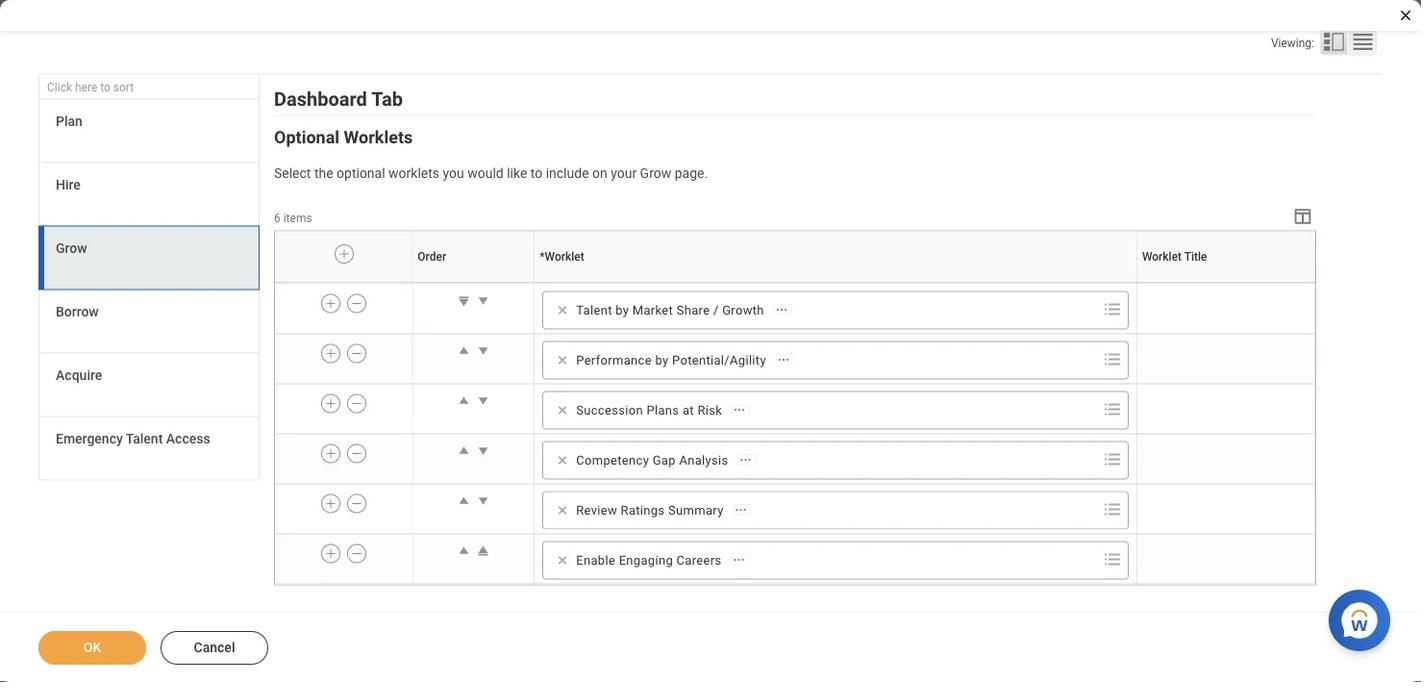 Task type: vqa. For each thing, say whether or not it's contained in the screenshot.
Time
no



Task type: describe. For each thing, give the bounding box(es) containing it.
viewing: option group
[[1272, 29, 1383, 60]]

worklet column header
[[535, 283, 1137, 285]]

row element containing talent by market share / growth
[[275, 285, 1315, 334]]

analysis
[[680, 453, 729, 468]]

enable engaging careers, press delete to clear value. option
[[549, 549, 756, 572]]

worklets
[[344, 128, 413, 148]]

performance by potential/agility, press delete to clear value. option
[[549, 349, 800, 372]]

*
[[540, 250, 545, 264]]

plus image for talent by market share / growth
[[324, 295, 338, 313]]

review ratings summary, press delete to clear value. option
[[549, 499, 758, 522]]

1 vertical spatial title
[[1227, 283, 1229, 284]]

grow inside optional worklets group
[[640, 166, 672, 181]]

review
[[576, 504, 618, 518]]

risk
[[698, 403, 723, 418]]

click to view/edit grid preferences image
[[1293, 206, 1314, 227]]

select the optional worklets you would like to include on your grow page.
[[274, 166, 708, 181]]

prompts image for enable engaging careers
[[1101, 548, 1124, 571]]

plans
[[647, 403, 680, 418]]

order worklet worklet title
[[472, 283, 1229, 284]]

by for performance
[[656, 353, 669, 368]]

workday assistant region
[[1329, 582, 1399, 651]]

optional worklets button
[[274, 128, 413, 148]]

prompts image for competency gap analysis
[[1101, 448, 1124, 471]]

related actions image for competency gap analysis
[[739, 454, 753, 467]]

x small image for competency gap analysis
[[553, 451, 573, 470]]

enable engaging careers element
[[576, 552, 722, 569]]

row element containing enable engaging careers
[[275, 534, 1315, 584]]

enable
[[576, 554, 616, 568]]

emergency talent access
[[56, 431, 210, 447]]

here
[[75, 81, 97, 94]]

include
[[546, 166, 589, 181]]

performance by potential/agility
[[576, 353, 767, 368]]

like
[[507, 166, 527, 181]]

optional
[[274, 128, 340, 148]]

optional worklets group
[[274, 126, 1320, 586]]

competency
[[576, 453, 649, 468]]

ok
[[83, 640, 101, 656]]

0 horizontal spatial title
[[1185, 250, 1208, 264]]

engaging
[[619, 554, 673, 568]]

talent inside navigation pane 'region'
[[126, 431, 163, 447]]

x small image for review ratings summary
[[553, 501, 573, 520]]

review ratings summary
[[576, 504, 724, 518]]

3 minus image from the top
[[350, 545, 364, 563]]

viewing:
[[1272, 37, 1315, 50]]

to inside click here to sort popup button
[[100, 81, 110, 94]]

you
[[443, 166, 464, 181]]

emergency
[[56, 431, 123, 447]]

grow inside 'list box'
[[56, 241, 87, 257]]

3 plus image from the top
[[324, 545, 338, 563]]

x small image for succession plans at risk
[[553, 401, 573, 420]]

6
[[274, 211, 281, 225]]

order for order
[[418, 250, 446, 264]]

caret up image for succession plans at risk
[[454, 391, 474, 411]]

row element containing review ratings summary
[[275, 484, 1315, 534]]

access
[[166, 431, 210, 447]]

related actions image for succession plans at risk
[[733, 404, 747, 417]]

related actions image for review ratings summary
[[735, 504, 748, 517]]

caret up image for review ratings summary
[[454, 491, 474, 511]]

list box inside dashboard tab dialog
[[38, 100, 260, 481]]

order for order worklet worklet title
[[472, 283, 475, 284]]

click
[[47, 81, 72, 94]]

x small image for enable engaging careers
[[553, 551, 573, 570]]

caret bottom image
[[454, 291, 474, 311]]

succession plans at risk element
[[576, 402, 723, 419]]

would
[[468, 166, 504, 181]]

optional worklets
[[274, 128, 413, 148]]



Task type: locate. For each thing, give the bounding box(es) containing it.
related actions image right analysis
[[739, 454, 753, 467]]

hire
[[56, 177, 81, 193]]

minus image for performance by potential/agility
[[350, 345, 364, 363]]

by left market
[[616, 303, 629, 318]]

2 plus image from the top
[[324, 395, 338, 413]]

order up order column header
[[418, 250, 446, 264]]

cancel
[[194, 640, 235, 656]]

grow right the your
[[640, 166, 672, 181]]

1 caret down image from the top
[[474, 291, 493, 311]]

1 vertical spatial x small image
[[553, 501, 573, 520]]

caret down image
[[474, 391, 493, 411]]

caret down image
[[474, 291, 493, 311], [474, 341, 493, 361], [474, 441, 493, 461], [474, 491, 493, 511]]

talent by market share / growth element
[[576, 302, 765, 319]]

caret up image for enable
[[454, 542, 474, 561]]

x small image down * worklet
[[553, 301, 573, 320]]

minus image
[[350, 295, 364, 313], [350, 345, 364, 363], [350, 445, 364, 463]]

performance by potential/agility element
[[576, 352, 767, 369]]

plan
[[56, 114, 83, 130]]

* worklet
[[540, 250, 585, 264]]

share
[[677, 303, 710, 318]]

related actions image inside performance by potential/agility, press delete to clear value. "option"
[[777, 354, 791, 367]]

3 row element from the top
[[275, 334, 1315, 384]]

related actions image
[[775, 304, 789, 317], [733, 404, 747, 417], [733, 554, 746, 567]]

gap
[[653, 453, 676, 468]]

1 horizontal spatial order
[[472, 283, 475, 284]]

0 vertical spatial caret up image
[[454, 341, 474, 361]]

on
[[593, 166, 608, 181]]

0 horizontal spatial order
[[418, 250, 446, 264]]

dashboard tab dialog
[[0, 0, 1422, 682]]

performance
[[576, 353, 652, 368]]

related actions image inside enable engaging careers, press delete to clear value. option
[[733, 554, 746, 567]]

0 vertical spatial grow
[[640, 166, 672, 181]]

at
[[683, 403, 694, 418]]

1 horizontal spatial to
[[531, 166, 543, 181]]

1 caret up image from the top
[[454, 341, 474, 361]]

2 vertical spatial plus image
[[324, 545, 338, 563]]

caret down image for review ratings summary caret up icon
[[474, 491, 493, 511]]

prompts image
[[1101, 298, 1124, 321], [1101, 398, 1124, 421], [1101, 498, 1124, 521], [1101, 548, 1124, 571]]

related actions image inside the competency gap analysis, press delete to clear value. option
[[739, 454, 753, 467]]

0 vertical spatial minus image
[[350, 295, 364, 313]]

navigation pane region
[[38, 75, 260, 486]]

enable engaging careers
[[576, 554, 722, 568]]

0 vertical spatial related actions image
[[775, 304, 789, 317]]

0 vertical spatial caret up image
[[454, 391, 474, 411]]

1 vertical spatial talent
[[126, 431, 163, 447]]

summary
[[669, 504, 724, 518]]

by inside option
[[616, 303, 629, 318]]

2 caret up image from the top
[[454, 441, 474, 461]]

plus image for succession plans at risk
[[324, 395, 338, 413]]

Toggle to List Detail view radio
[[1321, 29, 1349, 56]]

succession plans at risk
[[576, 403, 723, 418]]

2 vertical spatial related actions image
[[733, 554, 746, 567]]

caret up image
[[454, 341, 474, 361], [454, 542, 474, 561]]

related actions image right summary
[[735, 504, 748, 517]]

1 vertical spatial order
[[472, 283, 475, 284]]

3 minus image from the top
[[350, 445, 364, 463]]

x small image left competency
[[553, 451, 573, 470]]

2 prompts image from the top
[[1101, 448, 1124, 471]]

tab
[[372, 89, 403, 111]]

caret up image
[[454, 391, 474, 411], [454, 441, 474, 461], [454, 491, 474, 511]]

order up caret bottom icon
[[472, 283, 475, 284]]

0 vertical spatial minus image
[[350, 395, 364, 413]]

plus image
[[324, 295, 338, 313], [324, 395, 338, 413], [324, 545, 338, 563]]

caret up image for performance
[[454, 341, 474, 361]]

to left sort
[[100, 81, 110, 94]]

minus image for competency gap analysis
[[350, 445, 364, 463]]

dashboard tab
[[274, 89, 403, 111]]

x small image left review
[[553, 501, 573, 520]]

1 vertical spatial related actions image
[[739, 454, 753, 467]]

minus image for review
[[350, 495, 364, 513]]

grow down hire
[[56, 241, 87, 257]]

prompts image for succession plans at risk
[[1101, 398, 1124, 421]]

talent inside option
[[576, 303, 612, 318]]

grow
[[640, 166, 672, 181], [56, 241, 87, 257]]

caret down image down order column header
[[474, 291, 493, 311]]

caret down image for second caret up icon from the top
[[474, 441, 493, 461]]

x small image
[[553, 301, 573, 320], [553, 351, 573, 370], [553, 451, 573, 470], [553, 551, 573, 570]]

market
[[633, 303, 674, 318]]

2 vertical spatial related actions image
[[735, 504, 748, 517]]

2 row element from the top
[[275, 285, 1315, 334]]

x small image for performance by potential/agility
[[553, 351, 573, 370]]

select
[[274, 166, 311, 181]]

caret down image up caret top icon
[[474, 491, 493, 511]]

2 minus image from the top
[[350, 345, 364, 363]]

talent left access
[[126, 431, 163, 447]]

by right performance
[[656, 353, 669, 368]]

your
[[611, 166, 637, 181]]

review ratings summary element
[[576, 502, 724, 519]]

4 prompts image from the top
[[1101, 548, 1124, 571]]

0 vertical spatial title
[[1185, 250, 1208, 264]]

to right like
[[531, 166, 543, 181]]

1 vertical spatial caret up image
[[454, 542, 474, 561]]

3 x small image from the top
[[553, 451, 573, 470]]

Toggle to Grid view radio
[[1350, 29, 1378, 56]]

list box containing plan
[[38, 100, 260, 481]]

cancel button
[[161, 631, 268, 665]]

x small image inside review ratings summary, press delete to clear value. option
[[553, 501, 573, 520]]

click here to sort button
[[38, 75, 260, 100]]

1 vertical spatial minus image
[[350, 495, 364, 513]]

x small image left enable
[[553, 551, 573, 570]]

7 row element from the top
[[275, 534, 1315, 584]]

related actions image for talent by market share / growth
[[775, 304, 789, 317]]

2 x small image from the top
[[553, 351, 573, 370]]

optional
[[337, 166, 385, 181]]

worklets
[[389, 166, 440, 181]]

related actions image right the potential/agility at the bottom
[[777, 354, 791, 367]]

1 vertical spatial caret up image
[[454, 441, 474, 461]]

0 horizontal spatial talent
[[126, 431, 163, 447]]

caret top image
[[474, 542, 493, 561]]

x small image inside the talent by market share / growth, press delete to clear value. option
[[553, 301, 573, 320]]

2 minus image from the top
[[350, 495, 364, 513]]

1 plus image from the top
[[324, 295, 338, 313]]

row element containing competency gap analysis
[[275, 434, 1315, 484]]

5 row element from the top
[[275, 434, 1315, 484]]

0 horizontal spatial grow
[[56, 241, 87, 257]]

2 vertical spatial minus image
[[350, 545, 364, 563]]

0 horizontal spatial to
[[100, 81, 110, 94]]

6 row element from the top
[[275, 484, 1315, 534]]

succession plans at risk, press delete to clear value. option
[[549, 399, 756, 422]]

competency gap analysis element
[[576, 452, 729, 469]]

potential/agility
[[672, 353, 767, 368]]

1 horizontal spatial title
[[1227, 283, 1229, 284]]

prompts image for review ratings summary
[[1101, 498, 1124, 521]]

sort
[[113, 81, 134, 94]]

related actions image right growth
[[775, 304, 789, 317]]

order
[[418, 250, 446, 264], [472, 283, 475, 284]]

1 vertical spatial to
[[531, 166, 543, 181]]

related actions image
[[777, 354, 791, 367], [739, 454, 753, 467], [735, 504, 748, 517]]

4 caret down image from the top
[[474, 491, 493, 511]]

caret down image down caret down image
[[474, 441, 493, 461]]

4 x small image from the top
[[553, 551, 573, 570]]

list box
[[38, 100, 260, 481]]

click here to sort
[[47, 81, 134, 94]]

2 caret up image from the top
[[454, 542, 474, 561]]

0 vertical spatial talent
[[576, 303, 612, 318]]

0 vertical spatial order
[[418, 250, 446, 264]]

x small image inside enable engaging careers, press delete to clear value. option
[[553, 551, 573, 570]]

order column header
[[412, 283, 535, 285]]

row element
[[275, 232, 1320, 283], [275, 285, 1315, 334], [275, 334, 1315, 384], [275, 384, 1315, 434], [275, 434, 1315, 484], [275, 484, 1315, 534], [275, 534, 1315, 584]]

1 x small image from the top
[[553, 401, 573, 420]]

1 x small image from the top
[[553, 301, 573, 320]]

x small image left performance
[[553, 351, 573, 370]]

caret down image for performance's caret up image
[[474, 341, 493, 361]]

2 x small image from the top
[[553, 501, 573, 520]]

close configure worklets image
[[1399, 8, 1414, 23]]

0 vertical spatial to
[[100, 81, 110, 94]]

related actions image right risk
[[733, 404, 747, 417]]

0 horizontal spatial by
[[616, 303, 629, 318]]

ok button
[[38, 631, 146, 665]]

1 horizontal spatial grow
[[640, 166, 672, 181]]

succession
[[576, 403, 643, 418]]

talent by market share / growth, press delete to clear value. option
[[549, 299, 798, 322]]

by for talent
[[616, 303, 629, 318]]

talent up performance
[[576, 303, 612, 318]]

2 vertical spatial minus image
[[350, 445, 364, 463]]

6 items
[[274, 211, 312, 225]]

worklet title column header
[[1137, 283, 1315, 285]]

2 caret down image from the top
[[474, 341, 493, 361]]

/
[[714, 303, 719, 318]]

row element containing order
[[275, 232, 1320, 283]]

the
[[314, 166, 333, 181]]

x small image for talent by market share / growth
[[553, 301, 573, 320]]

1 prompts image from the top
[[1101, 348, 1124, 371]]

0 vertical spatial x small image
[[553, 401, 573, 420]]

ratings
[[621, 504, 665, 518]]

related actions image inside the succession plans at risk, press delete to clear value. option
[[733, 404, 747, 417]]

related actions image inside review ratings summary, press delete to clear value. option
[[735, 504, 748, 517]]

0 vertical spatial by
[[616, 303, 629, 318]]

growth
[[723, 303, 765, 318]]

talent
[[576, 303, 612, 318], [126, 431, 163, 447]]

plus image
[[338, 246, 351, 263], [324, 345, 338, 363], [324, 445, 338, 463], [324, 495, 338, 513]]

prompts image
[[1101, 348, 1124, 371], [1101, 448, 1124, 471]]

to
[[100, 81, 110, 94], [531, 166, 543, 181]]

page.
[[675, 166, 708, 181]]

row element containing performance by potential/agility
[[275, 334, 1315, 384]]

4 row element from the top
[[275, 384, 1315, 434]]

0 vertical spatial prompts image
[[1101, 348, 1124, 371]]

0 vertical spatial related actions image
[[777, 354, 791, 367]]

0 vertical spatial plus image
[[324, 295, 338, 313]]

1 prompts image from the top
[[1101, 298, 1124, 321]]

row element containing succession plans at risk
[[275, 384, 1315, 434]]

1 minus image from the top
[[350, 395, 364, 413]]

by
[[616, 303, 629, 318], [656, 353, 669, 368]]

2 vertical spatial caret up image
[[454, 491, 474, 511]]

1 minus image from the top
[[350, 295, 364, 313]]

caret down image for caret bottom icon
[[474, 291, 493, 311]]

by inside "option"
[[656, 353, 669, 368]]

careers
[[677, 554, 722, 568]]

related actions image for enable engaging careers
[[733, 554, 746, 567]]

prompts image for performance by potential/agility
[[1101, 348, 1124, 371]]

related actions image for performance by potential/agility
[[777, 354, 791, 367]]

1 vertical spatial by
[[656, 353, 669, 368]]

1 row element from the top
[[275, 232, 1320, 283]]

acquire
[[56, 368, 102, 383]]

x small image
[[553, 401, 573, 420], [553, 501, 573, 520]]

related actions image inside the talent by market share / growth, press delete to clear value. option
[[775, 304, 789, 317]]

dashboard
[[274, 89, 367, 111]]

worklet
[[545, 250, 585, 264], [1143, 250, 1182, 264], [834, 283, 838, 284], [1224, 283, 1227, 284]]

3 caret up image from the top
[[454, 491, 474, 511]]

competency gap analysis, press delete to clear value. option
[[549, 449, 762, 472]]

1 vertical spatial grow
[[56, 241, 87, 257]]

minus image
[[350, 395, 364, 413], [350, 495, 364, 513], [350, 545, 364, 563]]

3 prompts image from the top
[[1101, 498, 1124, 521]]

prompts image for talent by market share / growth
[[1101, 298, 1124, 321]]

title
[[1185, 250, 1208, 264], [1227, 283, 1229, 284]]

related actions image right careers
[[733, 554, 746, 567]]

to inside optional worklets group
[[531, 166, 543, 181]]

1 vertical spatial related actions image
[[733, 404, 747, 417]]

items
[[283, 211, 312, 225]]

talent by market share / growth
[[576, 303, 765, 318]]

3 caret down image from the top
[[474, 441, 493, 461]]

borrow
[[56, 304, 99, 320]]

competency gap analysis
[[576, 453, 729, 468]]

minus image for succession
[[350, 395, 364, 413]]

worklet title
[[1143, 250, 1208, 264]]

1 vertical spatial plus image
[[324, 395, 338, 413]]

1 vertical spatial prompts image
[[1101, 448, 1124, 471]]

2 prompts image from the top
[[1101, 398, 1124, 421]]

1 vertical spatial minus image
[[350, 345, 364, 363]]

1 caret up image from the top
[[454, 391, 474, 411]]

x small image left succession on the left bottom of the page
[[553, 401, 573, 420]]

caret down image up caret down image
[[474, 341, 493, 361]]

1 horizontal spatial by
[[656, 353, 669, 368]]

1 horizontal spatial talent
[[576, 303, 612, 318]]



